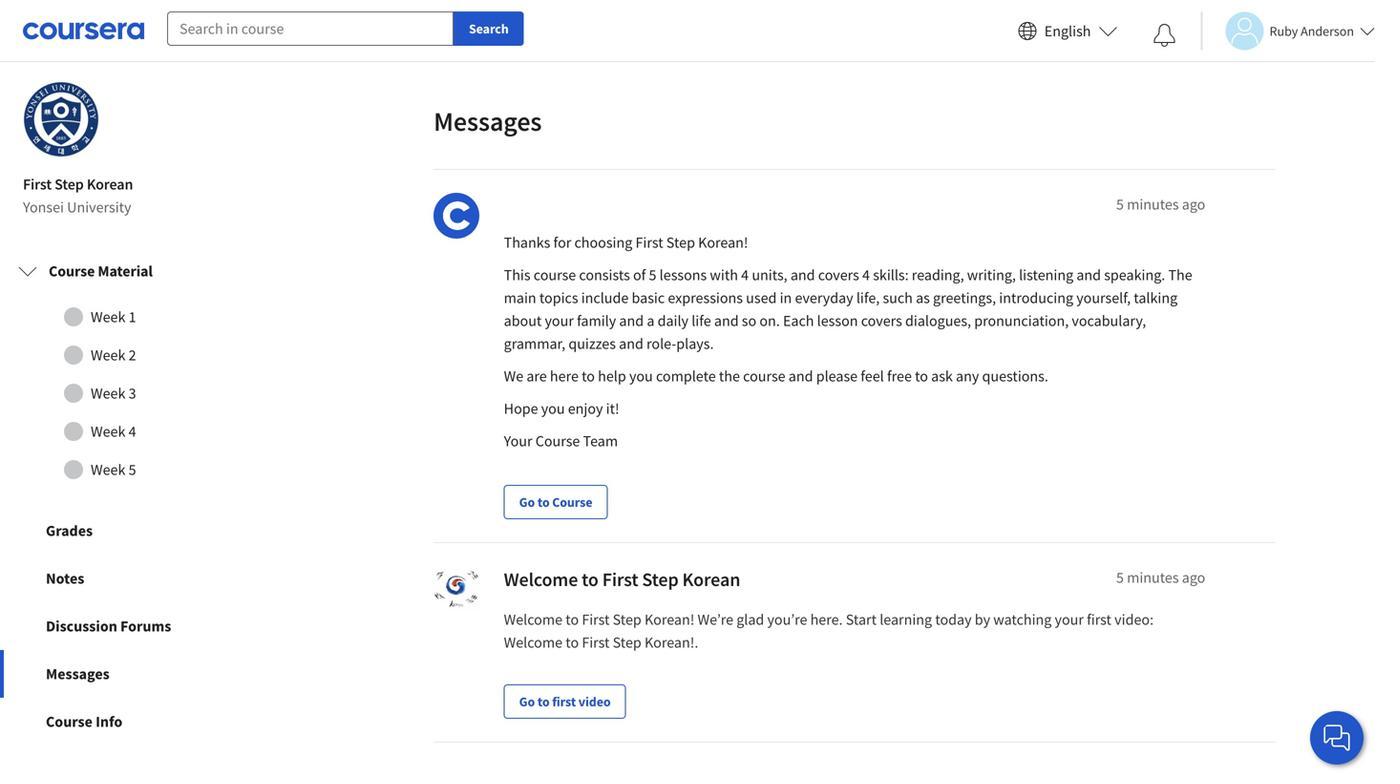 Task type: vqa. For each thing, say whether or not it's contained in the screenshot.
Explore degrees LINK on the left top
no



Task type: locate. For each thing, give the bounding box(es) containing it.
0 vertical spatial your
[[545, 311, 574, 330]]

1 welcome from the top
[[504, 568, 578, 592]]

thanks for choosing first step korean!
[[504, 233, 748, 252]]

search button
[[454, 11, 524, 46]]

course inside this course consists of 5 lessons with 4 units, and covers 4 skills: reading, writing, listening and speaking. the main topics include basic expressions used in everyday life, such as greetings, introducing yourself, talking about your family and a daily life and so on. each lesson covers dialogues, pronunciation, vocabulary, grammar, quizzes and role-plays.
[[534, 266, 576, 285]]

0 horizontal spatial first
[[552, 693, 576, 711]]

1 horizontal spatial korean
[[682, 568, 740, 592]]

step left korean!.
[[613, 633, 642, 652]]

lesson
[[817, 311, 858, 330]]

covers
[[818, 266, 859, 285], [861, 311, 902, 330]]

speaking.
[[1104, 266, 1165, 285]]

0 vertical spatial minutes
[[1127, 195, 1179, 214]]

1 go from the top
[[519, 494, 535, 511]]

1 horizontal spatial you
[[629, 367, 653, 386]]

here.
[[810, 610, 843, 629]]

week down 'week 4'
[[91, 460, 125, 479]]

hope you enjoy it!
[[504, 399, 619, 418]]

topics
[[539, 288, 578, 308]]

help center image
[[1325, 727, 1348, 750]]

2 week from the top
[[91, 346, 125, 365]]

0 vertical spatial welcome
[[504, 568, 578, 592]]

step
[[55, 175, 84, 194], [666, 233, 695, 252], [642, 568, 679, 592], [613, 610, 642, 629], [613, 633, 642, 652]]

1 horizontal spatial your
[[1055, 610, 1084, 629]]

week 2 link
[[18, 336, 257, 374]]

messages down search 'button' at the top left of page
[[434, 105, 542, 138]]

complete
[[656, 367, 716, 386]]

go
[[519, 494, 535, 511], [519, 693, 535, 711]]

minutes up video:
[[1127, 568, 1179, 587]]

welcome for welcome to first step korean
[[504, 568, 578, 592]]

2 go from the top
[[519, 693, 535, 711]]

ruby anderson button
[[1201, 12, 1375, 50]]

0 horizontal spatial messages
[[46, 665, 110, 684]]

you right hope
[[541, 399, 565, 418]]

such
[[883, 288, 913, 308]]

4 right the 'with'
[[741, 266, 749, 285]]

week down week 3
[[91, 422, 125, 441]]

grades link
[[0, 507, 275, 555]]

0 vertical spatial first
[[1087, 610, 1112, 629]]

greetings,
[[933, 288, 996, 308]]

you
[[629, 367, 653, 386], [541, 399, 565, 418]]

0 horizontal spatial korean!
[[645, 610, 695, 629]]

english
[[1045, 21, 1091, 41]]

life,
[[856, 288, 880, 308]]

here
[[550, 367, 579, 386]]

about
[[504, 311, 542, 330]]

go to course
[[519, 494, 592, 511]]

1 minutes from the top
[[1127, 195, 1179, 214]]

chat with us image
[[1322, 723, 1352, 753]]

5 right of
[[649, 266, 656, 285]]

course info
[[46, 712, 122, 732]]

0 horizontal spatial your
[[545, 311, 574, 330]]

4 week from the top
[[91, 422, 125, 441]]

0 horizontal spatial korean
[[87, 175, 133, 194]]

4 down 3
[[128, 422, 136, 441]]

we are here to help you complete the course and please feel free to ask any questions.
[[504, 367, 1048, 386]]

hope
[[504, 399, 538, 418]]

to down go to course
[[582, 568, 599, 592]]

course right the the
[[743, 367, 786, 386]]

5 up "speaking."
[[1116, 195, 1124, 214]]

3 week from the top
[[91, 384, 125, 403]]

go left video
[[519, 693, 535, 711]]

first step korean yonsei university
[[23, 175, 133, 217]]

step inside first step korean yonsei university
[[55, 175, 84, 194]]

1 vertical spatial welcome
[[504, 610, 563, 629]]

your
[[545, 311, 574, 330], [1055, 610, 1084, 629]]

1
[[128, 308, 136, 327]]

free
[[887, 367, 912, 386]]

1 vertical spatial minutes
[[1127, 568, 1179, 587]]

discussion forums link
[[0, 603, 275, 650]]

you're
[[767, 610, 807, 629]]

first
[[23, 175, 52, 194], [635, 233, 663, 252], [602, 568, 638, 592], [582, 610, 610, 629], [582, 633, 610, 652]]

week left 3
[[91, 384, 125, 403]]

to left ask at the top right of the page
[[915, 367, 928, 386]]

include
[[581, 288, 629, 308]]

5 minutes ago up the
[[1116, 195, 1205, 214]]

1 vertical spatial korean
[[682, 568, 740, 592]]

first left video
[[552, 693, 576, 711]]

korean up we're
[[682, 568, 740, 592]]

week left 2
[[91, 346, 125, 365]]

4 up life,
[[862, 266, 870, 285]]

messages down discussion
[[46, 665, 110, 684]]

yonsei
[[23, 198, 64, 217]]

5 minutes ago up video:
[[1116, 568, 1205, 587]]

5 minutes ago
[[1116, 195, 1205, 214], [1116, 568, 1205, 587]]

1 vertical spatial 5 minutes ago
[[1116, 568, 1205, 587]]

help
[[598, 367, 626, 386]]

messages link
[[0, 650, 275, 698]]

1 5 minutes ago from the top
[[1116, 195, 1205, 214]]

start
[[846, 610, 877, 629]]

welcome up go to first video link
[[504, 610, 563, 629]]

1 horizontal spatial messages
[[434, 105, 542, 138]]

welcome down go to course link
[[504, 568, 578, 592]]

first inside welcome to first step korean! we're glad you're here. start learning today by watching your first video: welcome to first step korean!.
[[1087, 610, 1112, 629]]

ruby
[[1270, 22, 1298, 40]]

to up go to first video
[[566, 633, 579, 652]]

1 vertical spatial your
[[1055, 610, 1084, 629]]

3 welcome from the top
[[504, 633, 563, 652]]

1 horizontal spatial first
[[1087, 610, 1112, 629]]

covers down life,
[[861, 311, 902, 330]]

quizzes
[[569, 334, 616, 353]]

learning
[[880, 610, 932, 629]]

step up the yonsei
[[55, 175, 84, 194]]

5 up video:
[[1116, 568, 1124, 587]]

course info link
[[0, 698, 275, 746]]

1 vertical spatial ago
[[1182, 568, 1205, 587]]

1 vertical spatial korean!
[[645, 610, 695, 629]]

to left help on the left of page
[[582, 367, 595, 386]]

week for week 1
[[91, 308, 125, 327]]

course up topics on the top of page
[[534, 266, 576, 285]]

0 vertical spatial course
[[534, 266, 576, 285]]

messages
[[434, 105, 542, 138], [46, 665, 110, 684]]

course down 'your course team'
[[552, 494, 592, 511]]

1 ago from the top
[[1182, 195, 1205, 214]]

2 welcome from the top
[[504, 610, 563, 629]]

1 horizontal spatial covers
[[861, 311, 902, 330]]

welcome up go to first video
[[504, 633, 563, 652]]

korean up university
[[87, 175, 133, 194]]

5 week from the top
[[91, 460, 125, 479]]

week 1
[[91, 308, 136, 327]]

covers up "everyday"
[[818, 266, 859, 285]]

0 vertical spatial korean
[[87, 175, 133, 194]]

main
[[504, 288, 536, 308]]

week 2
[[91, 346, 136, 365]]

discussion forums
[[46, 617, 171, 636]]

0 vertical spatial korean!
[[698, 233, 748, 252]]

course
[[534, 266, 576, 285], [743, 367, 786, 386]]

go down your
[[519, 494, 535, 511]]

minutes
[[1127, 195, 1179, 214], [1127, 568, 1179, 587]]

your down topics on the top of page
[[545, 311, 574, 330]]

0 vertical spatial ago
[[1182, 195, 1205, 214]]

korean! up the 'with'
[[698, 233, 748, 252]]

1 vertical spatial you
[[541, 399, 565, 418]]

to down 'your course team'
[[537, 494, 550, 511]]

2 ago from the top
[[1182, 568, 1205, 587]]

and left role-
[[619, 334, 643, 353]]

your inside welcome to first step korean! we're glad you're here. start learning today by watching your first video: welcome to first step korean!.
[[1055, 610, 1084, 629]]

go to first video
[[519, 693, 611, 711]]

1 vertical spatial go
[[519, 693, 535, 711]]

week
[[91, 308, 125, 327], [91, 346, 125, 365], [91, 384, 125, 403], [91, 422, 125, 441], [91, 460, 125, 479]]

first left video:
[[1087, 610, 1112, 629]]

notes link
[[0, 555, 275, 603]]

2 vertical spatial welcome
[[504, 633, 563, 652]]

week for week 2
[[91, 346, 125, 365]]

writing,
[[967, 266, 1016, 285]]

and left so on the top right
[[714, 311, 739, 330]]

thanks
[[504, 233, 550, 252]]

4
[[741, 266, 749, 285], [862, 266, 870, 285], [128, 422, 136, 441]]

step up korean!.
[[642, 568, 679, 592]]

your right watching
[[1055, 610, 1084, 629]]

it!
[[606, 399, 619, 418]]

week 5
[[91, 460, 136, 479]]

0 vertical spatial covers
[[818, 266, 859, 285]]

team
[[583, 432, 618, 451]]

your course team
[[504, 432, 618, 451]]

1 horizontal spatial course
[[743, 367, 786, 386]]

korean! up korean!.
[[645, 610, 695, 629]]

to
[[582, 367, 595, 386], [915, 367, 928, 386], [537, 494, 550, 511], [582, 568, 599, 592], [566, 610, 579, 629], [566, 633, 579, 652], [537, 693, 550, 711]]

minutes up "speaking."
[[1127, 195, 1179, 214]]

0 vertical spatial go
[[519, 494, 535, 511]]

course material
[[49, 262, 153, 281]]

week left 1
[[91, 308, 125, 327]]

to left video
[[537, 693, 550, 711]]

each
[[783, 311, 814, 330]]

1 week from the top
[[91, 308, 125, 327]]

yonsei university image
[[23, 81, 99, 158]]

2 5 minutes ago from the top
[[1116, 568, 1205, 587]]

course
[[49, 262, 95, 281], [535, 432, 580, 451], [552, 494, 592, 511], [46, 712, 93, 732]]

0 vertical spatial 5 minutes ago
[[1116, 195, 1205, 214]]

step up the lessons at the top of page
[[666, 233, 695, 252]]

you right help on the left of page
[[629, 367, 653, 386]]

today
[[935, 610, 972, 629]]

0 horizontal spatial course
[[534, 266, 576, 285]]

course left material
[[49, 262, 95, 281]]

material
[[98, 262, 153, 281]]



Task type: describe. For each thing, give the bounding box(es) containing it.
course inside dropdown button
[[49, 262, 95, 281]]

reading,
[[912, 266, 964, 285]]

for
[[553, 233, 571, 252]]

forums
[[120, 617, 171, 636]]

grades
[[46, 521, 93, 541]]

1 vertical spatial first
[[552, 693, 576, 711]]

week 5 link
[[18, 451, 257, 489]]

are
[[526, 367, 547, 386]]

show notifications image
[[1153, 24, 1176, 47]]

0 horizontal spatial you
[[541, 399, 565, 418]]

step down welcome to first step korean
[[613, 610, 642, 629]]

week 1 link
[[18, 298, 257, 336]]

units,
[[752, 266, 787, 285]]

university
[[67, 198, 131, 217]]

any
[[956, 367, 979, 386]]

the
[[719, 367, 740, 386]]

korean! inside welcome to first step korean! we're glad you're here. start learning today by watching your first video: welcome to first step korean!.
[[645, 610, 695, 629]]

vocabulary,
[[1072, 311, 1146, 330]]

3
[[128, 384, 136, 403]]

your inside this course consists of 5 lessons with 4 units, and covers 4 skills: reading, writing, listening and speaking. the main topics include basic expressions used in everyday life, such as greetings, introducing yourself, talking about your family and a daily life and so on. each lesson covers dialogues, pronunciation, vocabulary, grammar, quizzes and role-plays.
[[545, 311, 574, 330]]

yourself,
[[1076, 288, 1131, 308]]

welcome for welcome to first step korean! we're glad you're here. start learning today by watching your first video: welcome to first step korean!.
[[504, 610, 563, 629]]

a
[[647, 311, 655, 330]]

video
[[578, 693, 611, 711]]

course left "info"
[[46, 712, 93, 732]]

2 minutes from the top
[[1127, 568, 1179, 587]]

plays.
[[676, 334, 714, 353]]

video:
[[1115, 610, 1154, 629]]

ruby anderson
[[1270, 22, 1354, 40]]

and up in
[[791, 266, 815, 285]]

consists
[[579, 266, 630, 285]]

of
[[633, 266, 646, 285]]

anderson
[[1301, 22, 1354, 40]]

and up the "yourself," on the right of the page
[[1077, 266, 1101, 285]]

ask
[[931, 367, 953, 386]]

Search in course text field
[[167, 11, 454, 46]]

we
[[504, 367, 523, 386]]

1 vertical spatial messages
[[46, 665, 110, 684]]

welcome to first step korean! we're glad you're here. start learning today by watching your first video: welcome to first step korean!.
[[504, 610, 1154, 652]]

coursera image
[[23, 16, 144, 46]]

go to first video link
[[504, 685, 626, 719]]

go for go to first video
[[519, 693, 535, 711]]

2
[[128, 346, 136, 365]]

go for go to course
[[519, 494, 535, 511]]

week 4 link
[[18, 413, 257, 451]]

lessons
[[660, 266, 707, 285]]

choosing
[[574, 233, 632, 252]]

everyday
[[795, 288, 853, 308]]

feel
[[861, 367, 884, 386]]

korean inside first step korean yonsei university
[[87, 175, 133, 194]]

go to course link
[[504, 485, 608, 520]]

as
[[916, 288, 930, 308]]

1 vertical spatial course
[[743, 367, 786, 386]]

so
[[742, 311, 756, 330]]

please
[[816, 367, 858, 386]]

korean!.
[[645, 633, 698, 652]]

and left a
[[619, 311, 644, 330]]

dialogues,
[[905, 311, 971, 330]]

and left please
[[789, 367, 813, 386]]

0 vertical spatial you
[[629, 367, 653, 386]]

talking
[[1134, 288, 1178, 308]]

week for week 4
[[91, 422, 125, 441]]

1 horizontal spatial korean!
[[698, 233, 748, 252]]

week for week 3
[[91, 384, 125, 403]]

we're
[[698, 610, 733, 629]]

first inside first step korean yonsei university
[[23, 175, 52, 194]]

2 horizontal spatial 4
[[862, 266, 870, 285]]

1 horizontal spatial 4
[[741, 266, 749, 285]]

watching
[[993, 610, 1052, 629]]

discussion
[[46, 617, 117, 636]]

week 4
[[91, 422, 136, 441]]

english button
[[1010, 0, 1125, 62]]

in
[[780, 288, 792, 308]]

by
[[975, 610, 990, 629]]

life
[[692, 311, 711, 330]]

daily
[[658, 311, 689, 330]]

course down hope you enjoy it!
[[535, 432, 580, 451]]

5 inside this course consists of 5 lessons with 4 units, and covers 4 skills: reading, writing, listening and speaking. the main topics include basic expressions used in everyday life, such as greetings, introducing yourself, talking about your family and a daily life and so on. each lesson covers dialogues, pronunciation, vocabulary, grammar, quizzes and role-plays.
[[649, 266, 656, 285]]

5 down week 4 link
[[128, 460, 136, 479]]

0 horizontal spatial covers
[[818, 266, 859, 285]]

used
[[746, 288, 777, 308]]

questions.
[[982, 367, 1048, 386]]

notes
[[46, 569, 84, 588]]

with
[[710, 266, 738, 285]]

this
[[504, 266, 531, 285]]

course material button
[[3, 245, 272, 298]]

expressions
[[668, 288, 743, 308]]

on.
[[760, 311, 780, 330]]

week 3
[[91, 384, 136, 403]]

info
[[96, 712, 122, 732]]

0 vertical spatial messages
[[434, 105, 542, 138]]

to down welcome to first step korean
[[566, 610, 579, 629]]

search
[[469, 20, 509, 37]]

role-
[[647, 334, 676, 353]]

week for week 5
[[91, 460, 125, 479]]

0 horizontal spatial 4
[[128, 422, 136, 441]]

pronunciation,
[[974, 311, 1069, 330]]

your
[[504, 432, 532, 451]]

welcome to first step korean
[[504, 568, 740, 592]]

1 vertical spatial covers
[[861, 311, 902, 330]]

skills:
[[873, 266, 909, 285]]



